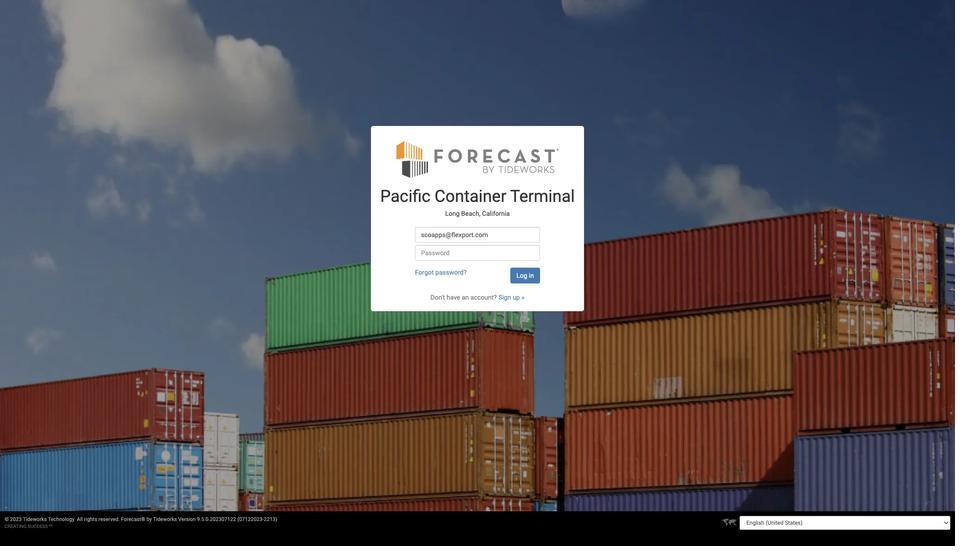 Task type: locate. For each thing, give the bounding box(es) containing it.
℠
[[49, 524, 52, 529]]

forecast®
[[121, 517, 145, 523]]

log
[[517, 272, 527, 279]]

tideworks right by
[[153, 517, 177, 523]]

2023
[[10, 517, 22, 523]]

technology.
[[48, 517, 76, 523]]

in
[[529, 272, 534, 279]]

tideworks up success
[[23, 517, 47, 523]]

pacific container terminal long beach, california
[[380, 187, 575, 217]]

(07122023-
[[237, 517, 264, 523]]

2 tideworks from the left
[[153, 517, 177, 523]]

terminal
[[510, 187, 575, 206]]

0 horizontal spatial tideworks
[[23, 517, 47, 523]]

rights
[[84, 517, 97, 523]]

forecast® by tideworks image
[[397, 140, 559, 178]]

an
[[462, 294, 469, 301]]

by
[[147, 517, 152, 523]]

2213)
[[264, 517, 277, 523]]

1 horizontal spatial tideworks
[[153, 517, 177, 523]]

tideworks
[[23, 517, 47, 523], [153, 517, 177, 523]]

Email or username text field
[[415, 227, 540, 243]]

beach,
[[461, 210, 481, 217]]

sign
[[499, 294, 511, 301]]

don't have an account? sign up »
[[431, 294, 525, 301]]

version
[[178, 517, 196, 523]]



Task type: describe. For each thing, give the bounding box(es) containing it.
password?
[[436, 269, 467, 276]]

forgot
[[415, 269, 434, 276]]

Password password field
[[415, 245, 540, 261]]

account?
[[471, 294, 497, 301]]

california
[[482, 210, 510, 217]]

9.5.0.202307122
[[197, 517, 236, 523]]

»
[[522, 294, 525, 301]]

all
[[77, 517, 83, 523]]

log in button
[[511, 268, 540, 283]]

success
[[28, 524, 48, 529]]

reserved.
[[99, 517, 120, 523]]

creating
[[5, 524, 27, 529]]

forgot password? log in
[[415, 269, 534, 279]]

1 tideworks from the left
[[23, 517, 47, 523]]

have
[[447, 294, 460, 301]]

up
[[513, 294, 520, 301]]

container
[[435, 187, 507, 206]]

don't
[[431, 294, 445, 301]]

forgot password? link
[[415, 269, 467, 276]]

©
[[5, 517, 9, 523]]

pacific
[[380, 187, 431, 206]]

© 2023 tideworks technology. all rights reserved. forecast® by tideworks version 9.5.0.202307122 (07122023-2213) creating success ℠
[[5, 517, 277, 529]]

sign up » link
[[499, 294, 525, 301]]

long
[[445, 210, 460, 217]]



Task type: vqa. For each thing, say whether or not it's contained in the screenshot.
Customs within CUSTOMS RELEASE STATUS : CLEARED LINE RELEASE STATUS : PAID HOLDS: NONE ADD'L HOLDS INFO: NONE
no



